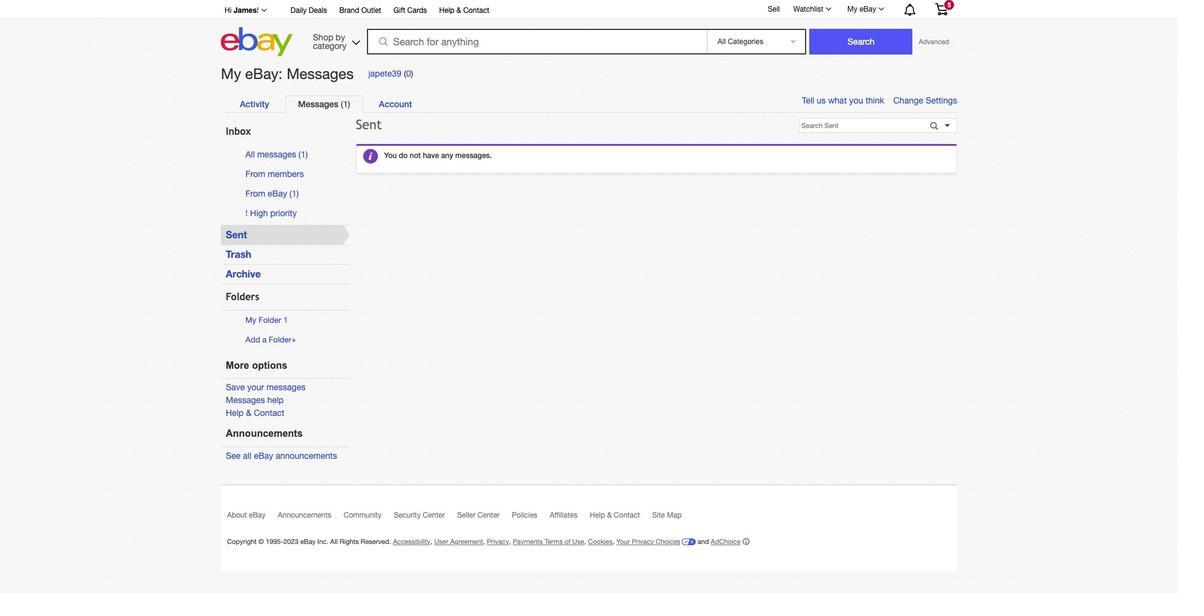 Task type: vqa. For each thing, say whether or not it's contained in the screenshot.
bottom Help & Contact
yes



Task type: locate. For each thing, give the bounding box(es) containing it.
Search for anything text field
[[369, 30, 705, 53]]

2 vertical spatial my
[[245, 316, 256, 325]]

0 vertical spatial my
[[847, 5, 858, 13]]

messages down the my ebay: messages
[[298, 99, 338, 109]]

outlet
[[361, 6, 381, 15]]

1 vertical spatial folder
[[269, 336, 291, 345]]

map
[[667, 511, 682, 520]]

user
[[434, 538, 448, 546]]

gift
[[394, 6, 405, 15]]

copyright © 1995-2023 ebay inc. all rights reserved. accessibility , user agreement , privacy , payments terms of use , cookies , your privacy choices
[[227, 538, 680, 546]]

, left your at the right bottom of page
[[613, 538, 615, 546]]

community link
[[344, 511, 394, 526]]

0 horizontal spatial help & contact
[[439, 6, 489, 15]]

activity
[[240, 99, 269, 109]]

1995-
[[266, 538, 283, 546]]

help
[[439, 6, 454, 15], [226, 409, 244, 419], [590, 511, 605, 520]]

help right 'cards'
[[439, 6, 454, 15]]

gift cards
[[394, 6, 427, 15]]

folder left 1
[[259, 316, 281, 325]]

folder right a
[[269, 336, 291, 345]]

help down messages help link at the left bottom of page
[[226, 409, 244, 419]]

daily deals
[[291, 6, 327, 15]]

5 , from the left
[[613, 538, 615, 546]]

contact up your at the right bottom of page
[[614, 511, 640, 520]]

0 horizontal spatial &
[[246, 409, 251, 419]]

sent link
[[226, 229, 247, 241]]

what
[[828, 96, 847, 106]]

gift cards link
[[394, 4, 427, 18]]

from up from ebay (1) 'link'
[[245, 169, 265, 179]]

& down messages help link at the left bottom of page
[[246, 409, 251, 419]]

, left privacy link
[[483, 538, 485, 546]]

all down inbox
[[245, 150, 255, 160]]

0 vertical spatial help & contact link
[[439, 4, 489, 18]]

tab list
[[227, 96, 944, 113]]

help & contact link up your at the right bottom of page
[[590, 511, 652, 526]]

1 horizontal spatial !
[[257, 6, 259, 15]]

ebay left inc. at left bottom
[[300, 538, 316, 546]]

0 horizontal spatial contact
[[254, 409, 284, 419]]

messages inside save your messages messages help help & contact
[[226, 396, 265, 406]]

0 vertical spatial help & contact
[[439, 6, 489, 15]]

advanced link
[[913, 29, 955, 54]]

1 vertical spatial &
[[246, 409, 251, 419]]

copyright
[[227, 538, 257, 546]]

& up cookies
[[607, 511, 612, 520]]

&
[[457, 6, 461, 15], [246, 409, 251, 419], [607, 511, 612, 520]]

1 vertical spatial help
[[226, 409, 244, 419]]

0 vertical spatial from
[[245, 169, 265, 179]]

1 horizontal spatial all
[[330, 538, 338, 546]]

0 vertical spatial contact
[[463, 6, 489, 15]]

1 vertical spatial messages
[[267, 383, 306, 393]]

activity link
[[227, 96, 282, 112]]

sell link
[[762, 5, 785, 13]]

policies
[[512, 511, 537, 520]]

and
[[698, 538, 709, 546]]

my for my ebay
[[847, 5, 858, 13]]

messages (1)
[[298, 99, 350, 109]]

add
[[245, 336, 260, 345]]

1 vertical spatial my
[[221, 65, 241, 82]]

1 center from the left
[[423, 511, 445, 520]]

my inside account navigation
[[847, 5, 858, 13]]

(1) up the members
[[299, 150, 308, 160]]

0 vertical spatial !
[[257, 6, 259, 15]]

not
[[410, 151, 421, 160]]

center for security center
[[423, 511, 445, 520]]

)
[[411, 69, 413, 79]]

my right watchlist link
[[847, 5, 858, 13]]

0 horizontal spatial my
[[221, 65, 241, 82]]

from for from ebay (1)
[[245, 189, 265, 199]]

see all ebay announcements
[[226, 451, 337, 461]]

help & contact right 'cards'
[[439, 6, 489, 15]]

messages inside save your messages messages help help & contact
[[267, 383, 306, 393]]

see
[[226, 451, 241, 461]]

(1) for from ebay (1)
[[290, 189, 299, 199]]

, left user
[[430, 538, 432, 546]]

+
[[291, 336, 296, 345]]

©
[[259, 538, 264, 546]]

brand outlet link
[[339, 4, 381, 18]]

your privacy choices link
[[616, 538, 696, 546]]

1 vertical spatial messages
[[298, 99, 338, 109]]

2 vertical spatial help
[[590, 511, 605, 520]]

2 horizontal spatial help
[[590, 511, 605, 520]]

0 vertical spatial all
[[245, 150, 255, 160]]

payments
[[513, 538, 543, 546]]

ebay inside account navigation
[[860, 5, 876, 13]]

my left ebay:
[[221, 65, 241, 82]]

sent up trash
[[226, 229, 247, 241]]

messages
[[257, 150, 296, 160], [267, 383, 306, 393]]

3 , from the left
[[509, 538, 511, 546]]

0 vertical spatial help
[[439, 6, 454, 15]]

privacy down seller center "link"
[[487, 538, 509, 546]]

my folder 1 link
[[245, 316, 288, 325]]

1 horizontal spatial contact
[[463, 6, 489, 15]]

help & contact inside account navigation
[[439, 6, 489, 15]]

messages
[[287, 65, 354, 82], [298, 99, 338, 109], [226, 396, 265, 406]]

1 horizontal spatial help
[[439, 6, 454, 15]]

my up the add
[[245, 316, 256, 325]]

messages help link
[[226, 396, 284, 406]]

help & contact
[[439, 6, 489, 15], [590, 511, 640, 520]]

messages down save
[[226, 396, 265, 406]]

messages up help
[[267, 383, 306, 393]]

submit search request image
[[929, 122, 942, 132]]

announcements up all
[[226, 429, 303, 439]]

1 from from the top
[[245, 169, 265, 179]]

affiliates link
[[550, 511, 590, 526]]

center right seller
[[478, 511, 500, 520]]

have
[[423, 151, 439, 160]]

daily deals link
[[291, 4, 327, 18]]

help & contact up your at the right bottom of page
[[590, 511, 640, 520]]

(1) for all messages (1)
[[299, 150, 308, 160]]

center right security
[[423, 511, 445, 520]]

1 vertical spatial all
[[330, 538, 338, 546]]

shop by category button
[[307, 27, 363, 54]]

0 link
[[406, 69, 411, 79]]

, left cookies
[[584, 538, 586, 546]]

0 horizontal spatial privacy
[[487, 538, 509, 546]]

center inside seller center "link"
[[478, 511, 500, 520]]

2 center from the left
[[478, 511, 500, 520]]

help inside account navigation
[[439, 6, 454, 15]]

& right 'cards'
[[457, 6, 461, 15]]

1 horizontal spatial &
[[457, 6, 461, 15]]

from up the high
[[245, 189, 265, 199]]

messages down category
[[287, 65, 354, 82]]

center
[[423, 511, 445, 520], [478, 511, 500, 520]]

1 horizontal spatial privacy
[[632, 538, 654, 546]]

(1) down the members
[[290, 189, 299, 199]]

your
[[616, 538, 630, 546]]

help & contact link down messages help link at the left bottom of page
[[226, 409, 284, 419]]

& inside save your messages messages help help & contact
[[246, 409, 251, 419]]

0 vertical spatial folder
[[259, 316, 281, 325]]

0 horizontal spatial help
[[226, 409, 244, 419]]

(1) left account
[[341, 99, 350, 109]]

my for my folder 1
[[245, 316, 256, 325]]

0 horizontal spatial all
[[245, 150, 255, 160]]

5 link
[[928, 0, 955, 18]]

hi james !
[[225, 6, 259, 15]]

japete39 ( 0 )
[[368, 69, 413, 79]]

watchlist link
[[787, 2, 837, 17]]

2 horizontal spatial my
[[847, 5, 858, 13]]

1 horizontal spatial help & contact link
[[439, 4, 489, 18]]

help up cookies
[[590, 511, 605, 520]]

help & contact link right 'cards'
[[439, 4, 489, 18]]

0 horizontal spatial !
[[245, 209, 248, 218]]

all
[[243, 451, 251, 461]]

all right inc. at left bottom
[[330, 538, 338, 546]]

contact right 'cards'
[[463, 6, 489, 15]]

seller center
[[457, 511, 500, 520]]

1 horizontal spatial help & contact
[[590, 511, 640, 520]]

search image
[[379, 37, 388, 46]]

1 horizontal spatial center
[[478, 511, 500, 520]]

from members
[[245, 169, 304, 179]]

archive link
[[226, 268, 261, 280]]

privacy right your at the right bottom of page
[[632, 538, 654, 546]]

1 vertical spatial from
[[245, 189, 265, 199]]

tell
[[802, 96, 814, 106]]

& inside account navigation
[[457, 6, 461, 15]]

1 horizontal spatial my
[[245, 316, 256, 325]]

2 vertical spatial &
[[607, 511, 612, 520]]

1
[[283, 316, 288, 325]]

announcements
[[226, 429, 303, 439], [278, 511, 331, 520]]

2 vertical spatial help & contact link
[[590, 511, 652, 526]]

(1)
[[341, 99, 350, 109], [299, 150, 308, 160], [290, 189, 299, 199]]

ebay down from members link
[[268, 189, 287, 199]]

account
[[379, 99, 412, 109]]

rights
[[340, 538, 359, 546]]

sent
[[356, 117, 382, 133], [226, 229, 247, 241]]

! left the high
[[245, 209, 248, 218]]

shop by category banner
[[218, 0, 957, 60]]

1 vertical spatial (1)
[[299, 150, 308, 160]]

, left payments
[[509, 538, 511, 546]]

0 vertical spatial (1)
[[341, 99, 350, 109]]

more
[[226, 361, 249, 371]]

japete39 link
[[368, 69, 402, 79]]

1 vertical spatial help & contact link
[[226, 409, 284, 419]]

add a folder +
[[245, 336, 296, 345]]

(1) inside messages (1)
[[341, 99, 350, 109]]

2 vertical spatial (1)
[[290, 189, 299, 199]]

sent down account
[[356, 117, 382, 133]]

None submit
[[810, 29, 913, 55]]

ebay right about
[[249, 511, 265, 520]]

0 horizontal spatial center
[[423, 511, 445, 520]]

2 vertical spatial messages
[[226, 396, 265, 406]]

you do not have any messages.
[[384, 151, 492, 160]]

0 horizontal spatial sent
[[226, 229, 247, 241]]

! right hi
[[257, 6, 259, 15]]

and adchoice
[[696, 538, 741, 546]]

2 from from the top
[[245, 189, 265, 199]]

messages up 'from members'
[[257, 150, 296, 160]]

2023
[[283, 538, 298, 546]]

contact down help
[[254, 409, 284, 419]]

1 vertical spatial contact
[[254, 409, 284, 419]]

ebay right watchlist link
[[860, 5, 876, 13]]

announcements up 2023
[[278, 511, 331, 520]]

site
[[652, 511, 665, 520]]

0 vertical spatial sent
[[356, 117, 382, 133]]

center inside "security center" link
[[423, 511, 445, 520]]

2 horizontal spatial contact
[[614, 511, 640, 520]]

0 vertical spatial &
[[457, 6, 461, 15]]



Task type: describe. For each thing, give the bounding box(es) containing it.
brand
[[339, 6, 359, 15]]

security
[[394, 511, 421, 520]]

ebay:
[[245, 65, 283, 82]]

seller
[[457, 511, 476, 520]]

payments terms of use link
[[513, 538, 584, 546]]

advanced
[[919, 38, 949, 45]]

site map
[[652, 511, 682, 520]]

ebay for about ebay
[[249, 511, 265, 520]]

watchlist
[[793, 5, 824, 13]]

tab list containing activity
[[227, 96, 944, 113]]

none submit inside shop by category banner
[[810, 29, 913, 55]]

reserved.
[[361, 538, 391, 546]]

1 privacy from the left
[[487, 538, 509, 546]]

ebay right all
[[254, 451, 273, 461]]

my for my ebay: messages
[[221, 65, 241, 82]]

security center link
[[394, 511, 457, 526]]

change settings link
[[893, 96, 957, 106]]

center for seller center
[[478, 511, 500, 520]]

change settings
[[893, 96, 957, 106]]

from members link
[[245, 169, 304, 179]]

you
[[849, 96, 863, 106]]

help inside save your messages messages help help & contact
[[226, 409, 244, 419]]

2 vertical spatial contact
[[614, 511, 640, 520]]

deals
[[309, 6, 327, 15]]

! inside hi james !
[[257, 6, 259, 15]]

terms
[[545, 538, 563, 546]]

1 vertical spatial sent
[[226, 229, 247, 241]]

about ebay link
[[227, 511, 278, 526]]

us
[[817, 96, 826, 106]]

from ebay (1) link
[[245, 189, 299, 199]]

(
[[404, 69, 406, 79]]

community
[[344, 511, 382, 520]]

do
[[399, 151, 408, 160]]

by
[[336, 32, 345, 42]]

user agreement link
[[434, 538, 483, 546]]

1 vertical spatial !
[[245, 209, 248, 218]]

folders
[[226, 292, 259, 303]]

my folder 1
[[245, 316, 288, 325]]

cookies
[[588, 538, 613, 546]]

any
[[441, 151, 453, 160]]

policies link
[[512, 511, 550, 526]]

my ebay link
[[841, 2, 890, 17]]

account navigation
[[218, 0, 957, 19]]

5
[[947, 1, 951, 9]]

about ebay
[[227, 511, 265, 520]]

more options
[[226, 361, 287, 371]]

my ebay
[[847, 5, 876, 13]]

account link
[[366, 96, 425, 112]]

trash
[[226, 249, 251, 260]]

contact inside save your messages messages help help & contact
[[254, 409, 284, 419]]

affiliates
[[550, 511, 578, 520]]

see all ebay announcements link
[[226, 451, 337, 461]]

contact inside account navigation
[[463, 6, 489, 15]]

seller center link
[[457, 511, 512, 526]]

2 horizontal spatial &
[[607, 511, 612, 520]]

think
[[866, 96, 884, 106]]

inbox
[[226, 126, 251, 138]]

site map link
[[652, 511, 694, 526]]

cookies link
[[588, 538, 613, 546]]

choices
[[656, 538, 680, 546]]

Search Sent text field
[[800, 119, 926, 132]]

ebay for my ebay
[[860, 5, 876, 13]]

0 vertical spatial messages
[[287, 65, 354, 82]]

2 horizontal spatial help & contact link
[[590, 511, 652, 526]]

members
[[268, 169, 304, 179]]

all messages (1)
[[245, 150, 308, 160]]

a
[[262, 336, 267, 345]]

help
[[267, 396, 284, 406]]

help & contact link inside account navigation
[[439, 4, 489, 18]]

james
[[234, 6, 257, 15]]

! high priority
[[245, 209, 297, 218]]

1 vertical spatial help & contact
[[590, 511, 640, 520]]

daily
[[291, 6, 307, 15]]

hi
[[225, 6, 232, 15]]

all messages (1) link
[[245, 150, 308, 160]]

archive
[[226, 268, 261, 280]]

adchoice link
[[711, 538, 750, 546]]

you
[[384, 151, 397, 160]]

cards
[[407, 6, 427, 15]]

save
[[226, 383, 245, 393]]

2 , from the left
[[483, 538, 485, 546]]

ebay for from ebay (1)
[[268, 189, 287, 199]]

announcements link
[[278, 511, 344, 526]]

change
[[893, 96, 923, 106]]

brand outlet
[[339, 6, 381, 15]]

agreement
[[450, 538, 483, 546]]

sell
[[768, 5, 780, 13]]

1 , from the left
[[430, 538, 432, 546]]

about
[[227, 511, 247, 520]]

0 horizontal spatial help & contact link
[[226, 409, 284, 419]]

from ebay (1)
[[245, 189, 299, 199]]

category
[[313, 41, 347, 51]]

save your messages messages help help & contact
[[226, 383, 306, 419]]

0 vertical spatial messages
[[257, 150, 296, 160]]

2 privacy from the left
[[632, 538, 654, 546]]

4 , from the left
[[584, 538, 586, 546]]

accessibility
[[393, 538, 430, 546]]

from for from members
[[245, 169, 265, 179]]

high
[[250, 209, 268, 218]]

1 horizontal spatial sent
[[356, 117, 382, 133]]

0
[[406, 69, 411, 79]]

0 vertical spatial announcements
[[226, 429, 303, 439]]

tell us what you think
[[802, 96, 884, 106]]

accessibility link
[[393, 538, 430, 546]]

my ebay: messages
[[221, 65, 354, 82]]

1 vertical spatial announcements
[[278, 511, 331, 520]]



